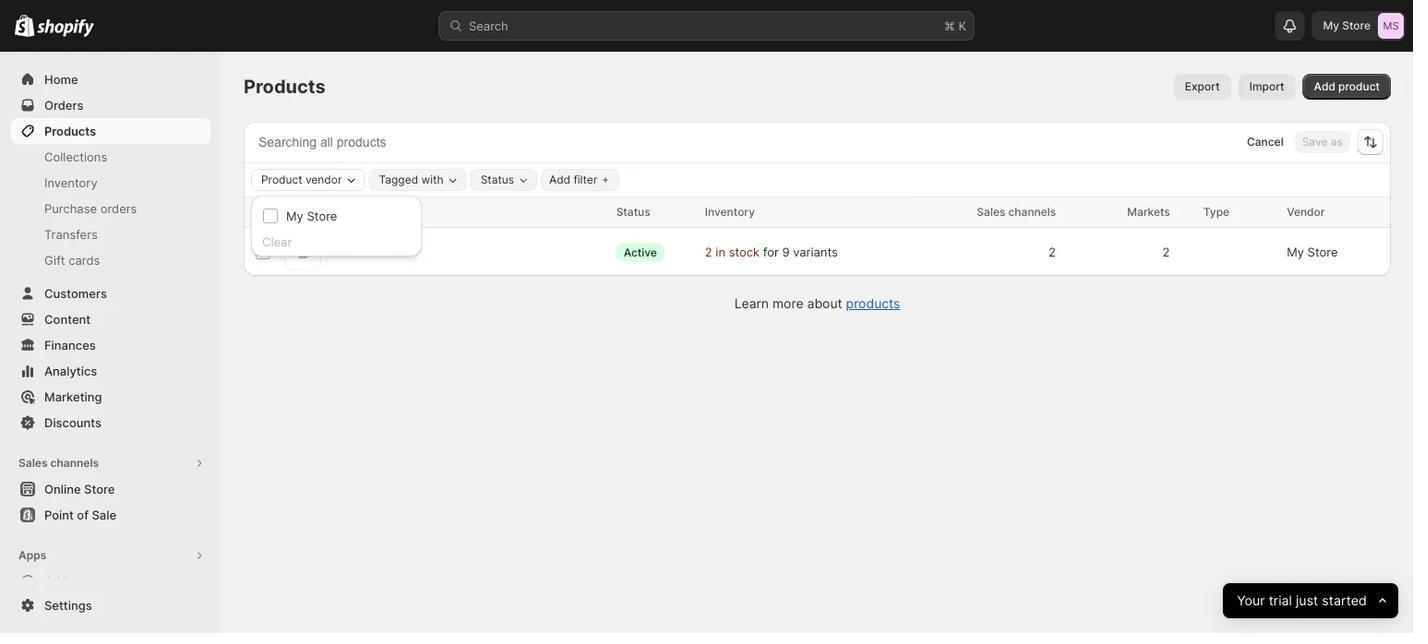Task type: vqa. For each thing, say whether or not it's contained in the screenshot.
more
yes



Task type: locate. For each thing, give the bounding box(es) containing it.
my left my store image
[[1324, 19, 1340, 32]]

1 vertical spatial product
[[340, 245, 386, 259]]

status
[[481, 173, 514, 187], [617, 205, 651, 219]]

2
[[705, 245, 713, 259], [1049, 245, 1057, 259], [1163, 245, 1171, 259]]

store up sale
[[84, 482, 115, 496]]

1 horizontal spatial 2
[[1049, 245, 1057, 259]]

product vendor
[[261, 173, 342, 187]]

status up active on the top of the page
[[617, 205, 651, 219]]

analytics
[[44, 364, 97, 378]]

collections link
[[11, 144, 211, 170]]

channels
[[1009, 205, 1057, 219], [50, 457, 99, 470]]

product left 1
[[340, 245, 386, 259]]

2 2 button from the left
[[1154, 234, 1193, 271]]

add left filter
[[550, 173, 571, 187]]

sale
[[92, 508, 116, 522]]

2 horizontal spatial 2
[[1163, 245, 1171, 259]]

tagged
[[379, 173, 418, 187]]

1 vertical spatial inventory
[[705, 205, 755, 219]]

content
[[44, 312, 91, 326]]

apps button
[[11, 543, 211, 569]]

purchase orders
[[44, 201, 137, 216]]

⌘
[[945, 18, 956, 33]]

0 vertical spatial status
[[481, 173, 514, 187]]

1 vertical spatial my
[[286, 209, 304, 223]]

add product
[[1315, 80, 1381, 93]]

of
[[77, 508, 89, 522]]

customers link
[[11, 281, 211, 307]]

0 horizontal spatial 2
[[705, 245, 713, 259]]

2 vertical spatial add
[[44, 574, 68, 589]]

product 1
[[340, 245, 395, 259]]

0 horizontal spatial product
[[261, 173, 302, 187]]

add left product
[[1315, 80, 1336, 93]]

1 vertical spatial sales channels
[[18, 457, 99, 470]]

1 horizontal spatial add
[[550, 173, 571, 187]]

home
[[44, 72, 78, 86]]

about
[[808, 296, 843, 312]]

1 horizontal spatial status
[[617, 205, 651, 219]]

add inside button
[[44, 574, 68, 589]]

settings
[[44, 598, 92, 613]]

0 horizontal spatial add
[[44, 574, 68, 589]]

my down product vendor
[[286, 209, 304, 223]]

0 horizontal spatial sales
[[18, 457, 48, 470]]

product
[[261, 173, 302, 187], [340, 245, 386, 259]]

point of sale link
[[11, 502, 211, 528]]

product inside dropdown button
[[261, 173, 302, 187]]

inventory up purchase
[[44, 175, 98, 190]]

product left vendor
[[261, 173, 302, 187]]

1 2 button from the left
[[1040, 234, 1079, 271]]

variants
[[794, 245, 838, 259]]

1 vertical spatial sales
[[18, 457, 48, 470]]

0 horizontal spatial 2 button
[[1040, 234, 1079, 271]]

0 horizontal spatial status
[[481, 173, 514, 187]]

0 vertical spatial inventory
[[44, 175, 98, 190]]

0 vertical spatial products
[[244, 75, 326, 98]]

trial
[[1269, 593, 1293, 609]]

apps
[[18, 549, 46, 562]]

2 button
[[1040, 234, 1079, 271], [1154, 234, 1193, 271]]

my down vendor
[[1288, 245, 1305, 259]]

status right with
[[481, 173, 514, 187]]

cards
[[69, 253, 100, 267]]

gift
[[44, 253, 65, 267]]

add product link
[[1304, 74, 1392, 100]]

2 vertical spatial my
[[1288, 245, 1305, 259]]

1 horizontal spatial product
[[340, 245, 386, 259]]

cancel
[[1248, 135, 1284, 149]]

1 vertical spatial my store
[[286, 209, 337, 223]]

0 vertical spatial sales
[[977, 205, 1006, 219]]

markets
[[1128, 205, 1171, 219]]

online store
[[44, 482, 115, 496]]

sales
[[977, 205, 1006, 219], [18, 457, 48, 470]]

my store
[[1324, 19, 1371, 32], [286, 209, 337, 223], [1288, 245, 1339, 259]]

1 horizontal spatial channels
[[1009, 205, 1057, 219]]

my store down product vendor dropdown button
[[286, 209, 337, 223]]

1 vertical spatial channels
[[50, 457, 99, 470]]

purchase
[[44, 201, 97, 216]]

0 horizontal spatial sales channels
[[18, 457, 99, 470]]

my store down vendor button
[[1288, 245, 1339, 259]]

0 horizontal spatial channels
[[50, 457, 99, 470]]

channels inside button
[[50, 457, 99, 470]]

1 2 from the left
[[705, 245, 713, 259]]

1 vertical spatial products
[[44, 124, 96, 138]]

0 vertical spatial my
[[1324, 19, 1340, 32]]

shopify image
[[37, 19, 94, 37]]

more
[[773, 296, 804, 312]]

status inside dropdown button
[[481, 173, 514, 187]]

2 horizontal spatial add
[[1315, 80, 1336, 93]]

inventory up in
[[705, 205, 755, 219]]

vendor
[[306, 173, 342, 187]]

cancel button
[[1240, 131, 1292, 153]]

0 vertical spatial channels
[[1009, 205, 1057, 219]]

store down vendor button
[[1308, 245, 1339, 259]]

add up settings
[[44, 574, 68, 589]]

1 vertical spatial status
[[617, 205, 651, 219]]

0 vertical spatial add
[[1315, 80, 1336, 93]]

0 horizontal spatial inventory
[[44, 175, 98, 190]]

1 vertical spatial add
[[550, 173, 571, 187]]

my store left my store image
[[1324, 19, 1371, 32]]

status button
[[472, 170, 537, 190]]

products link
[[11, 118, 211, 144]]

0 vertical spatial product
[[261, 173, 302, 187]]

orders link
[[11, 92, 211, 118]]

type
[[1204, 205, 1230, 219]]

type button
[[1204, 203, 1249, 222]]

add
[[1315, 80, 1336, 93], [550, 173, 571, 187], [44, 574, 68, 589]]

point
[[44, 508, 74, 522]]

collections
[[44, 150, 107, 164]]

store down vendor
[[307, 209, 337, 223]]

in
[[716, 245, 726, 259]]

started
[[1323, 593, 1368, 609]]

add apps
[[44, 574, 99, 589]]

vendor
[[1288, 205, 1326, 219]]

vendor button
[[1288, 203, 1344, 222]]

3 2 from the left
[[1163, 245, 1171, 259]]

tagged with
[[379, 173, 444, 187]]

sales channels
[[977, 205, 1057, 219], [18, 457, 99, 470]]

marketing
[[44, 390, 102, 404]]

add filter button
[[541, 169, 620, 191]]

0 vertical spatial sales channels
[[977, 205, 1057, 219]]

your
[[1238, 593, 1266, 609]]

products
[[244, 75, 326, 98], [44, 124, 96, 138]]

store
[[1343, 19, 1371, 32], [307, 209, 337, 223], [1308, 245, 1339, 259], [84, 482, 115, 496]]

add apps button
[[11, 569, 211, 595]]

add filter
[[550, 173, 598, 187]]

purchase orders link
[[11, 196, 211, 222]]

1
[[389, 245, 395, 259]]

1 horizontal spatial 2 button
[[1154, 234, 1193, 271]]

add inside "link"
[[1315, 80, 1336, 93]]

2 horizontal spatial my
[[1324, 19, 1340, 32]]

analytics link
[[11, 358, 211, 384]]

1 horizontal spatial inventory
[[705, 205, 755, 219]]

Searching all products field
[[253, 130, 1200, 154]]

1 horizontal spatial products
[[244, 75, 326, 98]]

1 horizontal spatial sales
[[977, 205, 1006, 219]]

add inside dropdown button
[[550, 173, 571, 187]]



Task type: describe. For each thing, give the bounding box(es) containing it.
product for product vendor
[[261, 173, 302, 187]]

products
[[847, 296, 901, 312]]

add for add apps
[[44, 574, 68, 589]]

transfers link
[[11, 222, 211, 248]]

learn more about products
[[735, 296, 901, 312]]

0 vertical spatial my store
[[1324, 19, 1371, 32]]

export button
[[1175, 74, 1232, 100]]

inventory button
[[705, 203, 774, 222]]

export
[[1186, 80, 1221, 93]]

filter
[[574, 173, 598, 187]]

marketing link
[[11, 384, 211, 410]]

2 vertical spatial my store
[[1288, 245, 1339, 259]]

content link
[[11, 307, 211, 332]]

online store button
[[0, 477, 222, 502]]

1 horizontal spatial my
[[1288, 245, 1305, 259]]

point of sale
[[44, 508, 116, 522]]

online
[[44, 482, 81, 496]]

product vendor button
[[252, 170, 364, 190]]

for
[[764, 245, 779, 259]]

discounts link
[[11, 410, 211, 436]]

add for add filter
[[550, 173, 571, 187]]

store left my store image
[[1343, 19, 1371, 32]]

online store link
[[11, 477, 211, 502]]

point of sale button
[[0, 502, 222, 528]]

0 horizontal spatial my
[[286, 209, 304, 223]]

finances
[[44, 338, 96, 352]]

9
[[783, 245, 790, 259]]

import
[[1250, 80, 1285, 93]]

product for product 1
[[340, 245, 386, 259]]

apps
[[71, 574, 99, 589]]

orders
[[44, 98, 84, 112]]

your trial just started
[[1238, 593, 1368, 609]]

active
[[624, 245, 657, 259]]

product
[[1339, 80, 1381, 93]]

customers
[[44, 286, 107, 301]]

1 horizontal spatial sales channels
[[977, 205, 1057, 219]]

home link
[[11, 66, 211, 92]]

gift cards
[[44, 253, 100, 267]]

shopify image
[[15, 14, 34, 37]]

gift cards link
[[11, 248, 211, 273]]

store inside button
[[84, 482, 115, 496]]

2 in stock for 9 variants
[[705, 245, 838, 259]]

sales inside button
[[18, 457, 48, 470]]

finances link
[[11, 332, 211, 358]]

tagged with button
[[370, 170, 466, 190]]

sales channels button
[[11, 451, 211, 477]]

inventory link
[[11, 170, 211, 196]]

⌘ k
[[945, 18, 967, 33]]

search
[[469, 18, 509, 33]]

with
[[422, 173, 444, 187]]

products link
[[847, 296, 901, 312]]

discounts
[[44, 416, 102, 430]]

transfers
[[44, 227, 98, 242]]

just
[[1296, 593, 1319, 609]]

import button
[[1239, 74, 1296, 100]]

product 1 link
[[340, 243, 395, 261]]

inventory inside button
[[705, 205, 755, 219]]

stock
[[729, 245, 760, 259]]

my store image
[[1379, 13, 1405, 39]]

your trial just started button
[[1224, 584, 1399, 619]]

settings link
[[11, 593, 211, 619]]

learn
[[735, 296, 769, 312]]

add for add product
[[1315, 80, 1336, 93]]

sales channels inside button
[[18, 457, 99, 470]]

k
[[959, 18, 967, 33]]

orders
[[100, 201, 137, 216]]

2 2 from the left
[[1049, 245, 1057, 259]]

0 horizontal spatial products
[[44, 124, 96, 138]]



